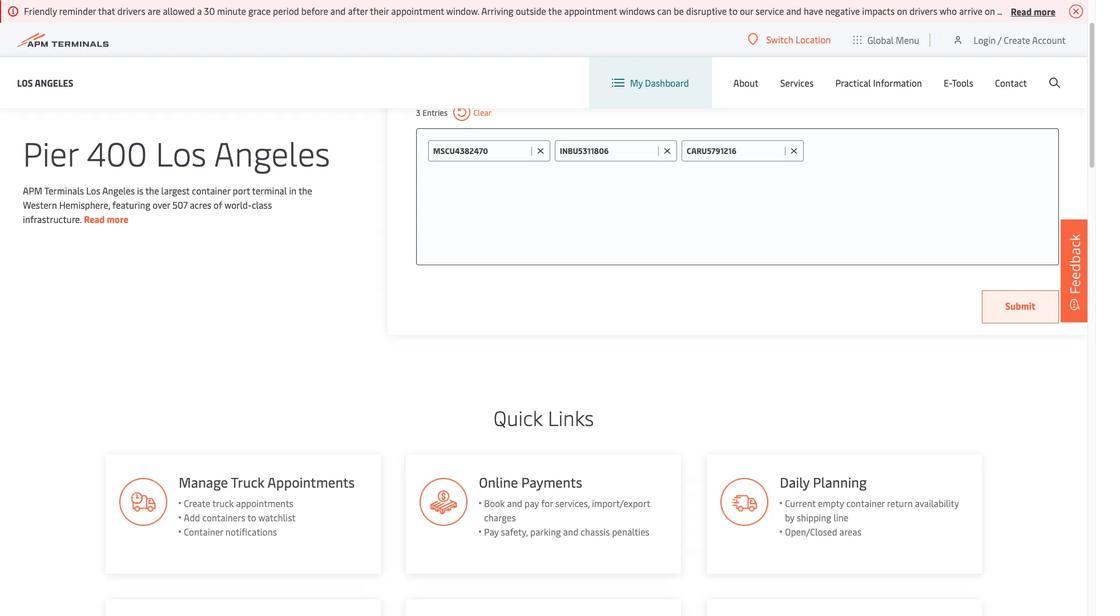 Task type: locate. For each thing, give the bounding box(es) containing it.
be
[[674, 5, 684, 17]]

appointment up import
[[564, 5, 617, 17]]

login
[[974, 33, 996, 46]]

infrastructure.
[[23, 213, 82, 225]]

container up 'acres'
[[192, 184, 230, 197]]

on right impacts
[[897, 5, 908, 17]]

manager truck appointments - 53 image
[[119, 479, 167, 527]]

by
[[785, 512, 795, 524]]

0 horizontal spatial read more
[[84, 213, 129, 225]]

1 vertical spatial create
[[184, 497, 210, 510]]

0 horizontal spatial container
[[192, 184, 230, 197]]

pay
[[525, 497, 539, 510]]

outside
[[516, 5, 546, 17]]

bill
[[520, 65, 533, 77]]

0 vertical spatial angeles
[[35, 76, 73, 89]]

period
[[273, 5, 299, 17]]

0 horizontal spatial entered id text field
[[433, 146, 529, 156]]

Entered ID text field
[[433, 146, 529, 156], [560, 146, 655, 156], [687, 146, 782, 156]]

are left re-
[[720, 65, 733, 77]]

orange club loyalty program - 56 image
[[721, 479, 769, 527]]

practical
[[836, 77, 871, 89]]

create right /
[[1004, 33, 1031, 46]]

1 on from the left
[[897, 5, 908, 17]]

0 horizontal spatial to
[[247, 512, 256, 524]]

watchlist
[[258, 512, 296, 524]]

0 vertical spatial create
[[1004, 33, 1031, 46]]

0 vertical spatial read more
[[1011, 5, 1056, 17]]

shipping
[[797, 512, 832, 524]]

1 horizontal spatial availability
[[916, 497, 960, 510]]

a
[[197, 5, 202, 17]]

arrive left o
[[1070, 5, 1094, 17]]

account
[[1033, 33, 1066, 46]]

1 horizontal spatial drivers
[[910, 5, 938, 17]]

availability up 50
[[591, 36, 666, 58]]

1 arrive from the left
[[959, 5, 983, 17]]

manage
[[178, 473, 228, 492]]

angeles inside apm terminals los angeles is the largest container port terminal in the western hemisphere, featuring over 507 acres of world-class infrastructure.
[[102, 184, 135, 197]]

0 horizontal spatial appointment
[[391, 5, 444, 17]]

are
[[148, 5, 161, 17], [720, 65, 733, 77]]

1 horizontal spatial on
[[985, 5, 995, 17]]

1 horizontal spatial of
[[535, 65, 544, 77]]

read for the 'read more' "link"
[[84, 213, 105, 225]]

open/closed
[[785, 526, 838, 539]]

1 vertical spatial los
[[156, 130, 207, 175]]

availability
[[591, 36, 666, 58], [916, 497, 960, 510]]

30
[[204, 5, 215, 17]]

the right in
[[299, 184, 312, 197]]

0 horizontal spatial los
[[17, 76, 33, 89]]

1 entered id text field from the left
[[433, 146, 529, 156]]

1 vertical spatial of
[[214, 198, 222, 211]]

1 vertical spatial angeles
[[214, 130, 330, 175]]

impacts
[[863, 5, 895, 17]]

information
[[874, 77, 922, 89]]

on
[[897, 5, 908, 17], [985, 5, 995, 17]]

0 horizontal spatial arrive
[[959, 5, 983, 17]]

to
[[729, 5, 738, 17], [247, 512, 256, 524]]

1 drivers from the left
[[117, 5, 145, 17]]

los
[[17, 76, 33, 89], [156, 130, 207, 175], [86, 184, 100, 197]]

of
[[535, 65, 544, 77], [214, 198, 222, 211]]

1 vertical spatial container
[[192, 184, 230, 197]]

global menu
[[868, 33, 920, 46]]

availability right return
[[916, 497, 960, 510]]

2 horizontal spatial angeles
[[214, 130, 330, 175]]

links
[[548, 404, 594, 432]]

0 horizontal spatial that
[[98, 5, 115, 17]]

2 horizontal spatial container
[[847, 497, 885, 510]]

to left our
[[729, 5, 738, 17]]

arriving
[[482, 5, 514, 17]]

arrive
[[959, 5, 983, 17], [1070, 5, 1094, 17]]

more up account
[[1034, 5, 1056, 17]]

services
[[780, 77, 814, 89]]

that right reminder
[[98, 5, 115, 17]]

empty
[[818, 497, 845, 510]]

more down the featuring
[[107, 213, 129, 225]]

class
[[252, 198, 272, 211]]

switch location
[[767, 33, 831, 46]]

2 horizontal spatial los
[[156, 130, 207, 175]]

1 vertical spatial to
[[247, 512, 256, 524]]

apm terminals los angeles is the largest container port terminal in the western hemisphere, featuring over 507 acres of world-class infrastructure.
[[23, 184, 312, 225]]

are left allowed
[[148, 5, 161, 17]]

0 horizontal spatial of
[[214, 198, 222, 211]]

los for 400
[[156, 130, 207, 175]]

1 horizontal spatial read
[[1011, 5, 1032, 17]]

enter
[[445, 65, 467, 77]]

more for read more button
[[1034, 5, 1056, 17]]

1 horizontal spatial create
[[1004, 33, 1031, 46]]

0 horizontal spatial are
[[148, 5, 161, 17]]

read down hemisphere,
[[84, 213, 105, 225]]

1 vertical spatial are
[[720, 65, 733, 77]]

my dashboard button
[[612, 57, 689, 109]]

contact button
[[995, 57, 1027, 109]]

2 appointment from the left
[[564, 5, 617, 17]]

and up enter
[[457, 36, 484, 58]]

container inside daily planning current empty container return availability by shipping line open/closed areas
[[847, 497, 885, 510]]

login / create account link
[[953, 23, 1066, 57]]

login / create account
[[974, 33, 1066, 46]]

create up add
[[184, 497, 210, 510]]

0 vertical spatial availability
[[591, 36, 666, 58]]

read more down hemisphere,
[[84, 213, 129, 225]]

of right 'acres'
[[214, 198, 222, 211]]

0 horizontal spatial the
[[145, 184, 159, 197]]

1 horizontal spatial read more
[[1011, 5, 1056, 17]]

arrive right who
[[959, 5, 983, 17]]

terminal
[[252, 184, 287, 197]]

of right bill
[[535, 65, 544, 77]]

featuring
[[112, 198, 150, 211]]

1 horizontal spatial entered id text field
[[560, 146, 655, 156]]

and left "chassis"
[[564, 526, 579, 539]]

1 vertical spatial availability
[[916, 497, 960, 510]]

track
[[416, 36, 453, 58]]

1 horizontal spatial arrive
[[1070, 5, 1094, 17]]

our
[[740, 5, 754, 17]]

world-
[[225, 198, 252, 211]]

2 arrive from the left
[[1070, 5, 1094, 17]]

1 horizontal spatial more
[[1034, 5, 1056, 17]]

0 horizontal spatial on
[[897, 5, 908, 17]]

0 horizontal spatial more
[[107, 213, 129, 225]]

read more
[[1011, 5, 1056, 17], [84, 213, 129, 225]]

drivers left allowed
[[117, 5, 145, 17]]

0 vertical spatial more
[[1034, 5, 1056, 17]]

charges
[[485, 512, 516, 524]]

0 vertical spatial los
[[17, 76, 33, 89]]

drivers
[[117, 5, 145, 17], [910, 5, 938, 17]]

1 vertical spatial more
[[107, 213, 129, 225]]

1 horizontal spatial that
[[1051, 5, 1068, 17]]

2 vertical spatial angeles
[[102, 184, 135, 197]]

2 horizontal spatial the
[[548, 5, 562, 17]]

contact
[[995, 77, 1027, 89]]

manage truck appointments create truck appointments add containers to watchlist container notifications
[[178, 473, 355, 539]]

1 horizontal spatial angeles
[[102, 184, 135, 197]]

2 vertical spatial container
[[847, 497, 885, 510]]

read
[[1011, 5, 1032, 17], [84, 213, 105, 225]]

practical information
[[836, 77, 922, 89]]

is
[[137, 184, 143, 197]]

1 vertical spatial read
[[84, 213, 105, 225]]

appointment right their
[[391, 5, 444, 17]]

more
[[1034, 5, 1056, 17], [107, 213, 129, 225]]

read inside button
[[1011, 5, 1032, 17]]

more inside button
[[1034, 5, 1056, 17]]

to up notifications
[[247, 512, 256, 524]]

2 drivers from the left
[[910, 5, 938, 17]]

the right is
[[145, 184, 159, 197]]

1 horizontal spatial container
[[469, 65, 508, 77]]

read more for read more button
[[1011, 5, 1056, 17]]

services,
[[556, 497, 590, 510]]

availability inside daily planning current empty container return availability by shipping line open/closed areas
[[916, 497, 960, 510]]

time.
[[997, 5, 1018, 17]]

on left time.
[[985, 5, 995, 17]]

have
[[804, 5, 823, 17]]

read more up login / create account
[[1011, 5, 1056, 17]]

and left the after
[[331, 5, 346, 17]]

about
[[734, 77, 759, 89]]

read for read more button
[[1011, 5, 1032, 17]]

1 horizontal spatial to
[[729, 5, 738, 17]]

1 horizontal spatial los
[[86, 184, 100, 197]]

0 horizontal spatial drivers
[[117, 5, 145, 17]]

angeles
[[35, 76, 73, 89], [214, 130, 330, 175], [102, 184, 135, 197]]

0 vertical spatial read
[[1011, 5, 1032, 17]]

safety,
[[501, 526, 528, 539]]

for
[[542, 497, 554, 510]]

of inside apm terminals los angeles is the largest container port terminal in the western hemisphere, featuring over 507 acres of world-class infrastructure.
[[214, 198, 222, 211]]

please enter container or bill of lading ids (maximum 50 entries). the tags are re-editable.
[[416, 65, 782, 77]]

0 horizontal spatial read
[[84, 213, 105, 225]]

container left or on the top
[[469, 65, 508, 77]]

and
[[331, 5, 346, 17], [787, 5, 802, 17], [457, 36, 484, 58], [508, 497, 523, 510], [564, 526, 579, 539]]

2 that from the left
[[1051, 5, 1068, 17]]

that left close alert image
[[1051, 5, 1068, 17]]

2 horizontal spatial entered id text field
[[687, 146, 782, 156]]

online
[[479, 473, 518, 492]]

container
[[184, 526, 223, 539]]

0 horizontal spatial create
[[184, 497, 210, 510]]

or
[[510, 65, 518, 77]]

e-tools button
[[944, 57, 974, 109]]

after
[[348, 5, 368, 17]]

1 horizontal spatial appointment
[[564, 5, 617, 17]]

los inside apm terminals los angeles is the largest container port terminal in the western hemisphere, featuring over 507 acres of world-class infrastructure.
[[86, 184, 100, 197]]

penalties
[[613, 526, 650, 539]]

the right outside
[[548, 5, 562, 17]]

container up line
[[847, 497, 885, 510]]

drivers left who
[[910, 5, 938, 17]]

2 vertical spatial los
[[86, 184, 100, 197]]

1 vertical spatial read more
[[84, 213, 129, 225]]

pier
[[23, 130, 78, 175]]

read up login / create account
[[1011, 5, 1032, 17]]



Task type: describe. For each thing, give the bounding box(es) containing it.
to inside manage truck appointments create truck appointments add containers to watchlist container notifications
[[247, 512, 256, 524]]

terminals
[[44, 184, 84, 197]]

acres
[[190, 198, 211, 211]]

o
[[1096, 5, 1096, 17]]

service
[[756, 5, 784, 17]]

appointments
[[236, 497, 293, 510]]

container inside apm terminals los angeles is the largest container port terminal in the western hemisphere, featuring over 507 acres of world-class infrastructure.
[[192, 184, 230, 197]]

0 vertical spatial of
[[535, 65, 544, 77]]

3
[[416, 107, 421, 118]]

1 horizontal spatial the
[[299, 184, 312, 197]]

(maximum
[[588, 65, 632, 77]]

los angeles
[[17, 76, 73, 89]]

track and trace - import availability
[[416, 36, 666, 58]]

create inside manage truck appointments create truck appointments add containers to watchlist container notifications
[[184, 497, 210, 510]]

global
[[868, 33, 894, 46]]

current
[[785, 497, 816, 510]]

entries
[[423, 107, 448, 118]]

read more for the 'read more' "link"
[[84, 213, 129, 225]]

payments
[[522, 473, 583, 492]]

pier 400 los angeles
[[23, 130, 330, 175]]

in
[[289, 184, 297, 197]]

please
[[416, 65, 443, 77]]

feedback
[[1066, 234, 1084, 295]]

angeles for apm terminals los angeles is the largest container port terminal in the western hemisphere, featuring over 507 acres of world-class infrastructure.
[[102, 184, 135, 197]]

tariffs - 131 image
[[420, 479, 468, 527]]

appointments
[[267, 473, 355, 492]]

quick links
[[494, 404, 594, 432]]

submit button
[[982, 291, 1059, 324]]

pay
[[485, 526, 499, 539]]

containers
[[202, 512, 245, 524]]

ids
[[574, 65, 586, 77]]

practical information button
[[836, 57, 922, 109]]

0 vertical spatial are
[[148, 5, 161, 17]]

drivers
[[1020, 5, 1049, 17]]

allowed
[[163, 5, 195, 17]]

trace
[[487, 36, 525, 58]]

0 horizontal spatial angeles
[[35, 76, 73, 89]]

2 entered id text field from the left
[[560, 146, 655, 156]]

la secondary image
[[77, 201, 277, 372]]

read more button
[[1011, 4, 1056, 18]]

friendly
[[24, 5, 57, 17]]

add
[[184, 512, 200, 524]]

my dashboard
[[630, 77, 689, 89]]

windows
[[619, 5, 655, 17]]

e-tools
[[944, 77, 974, 89]]

and left have
[[787, 5, 802, 17]]

daily
[[780, 473, 810, 492]]

my
[[630, 77, 643, 89]]

e-
[[944, 77, 952, 89]]

minute
[[217, 5, 246, 17]]

location
[[796, 33, 831, 46]]

switch
[[767, 33, 794, 46]]

hemisphere,
[[59, 198, 110, 211]]

507
[[172, 198, 188, 211]]

tags
[[700, 65, 718, 77]]

1 appointment from the left
[[391, 5, 444, 17]]

and left pay
[[508, 497, 523, 510]]

more for the 'read more' "link"
[[107, 213, 129, 225]]

1 horizontal spatial are
[[720, 65, 733, 77]]

1 that from the left
[[98, 5, 115, 17]]

read more link
[[84, 213, 129, 225]]

400
[[87, 130, 147, 175]]

los angeles link
[[17, 76, 73, 90]]

disruptive
[[686, 5, 727, 17]]

los for terminals
[[86, 184, 100, 197]]

over
[[153, 198, 170, 211]]

daily planning current empty container return availability by shipping line open/closed areas
[[780, 473, 960, 539]]

line
[[834, 512, 849, 524]]

negative
[[825, 5, 860, 17]]

import/export
[[592, 497, 651, 510]]

before
[[301, 5, 328, 17]]

truck
[[231, 473, 264, 492]]

0 vertical spatial container
[[469, 65, 508, 77]]

dashboard
[[645, 77, 689, 89]]

western
[[23, 198, 57, 211]]

2 on from the left
[[985, 5, 995, 17]]

about button
[[734, 57, 759, 109]]

planning
[[814, 473, 867, 492]]

menu
[[896, 33, 920, 46]]

clear
[[474, 107, 492, 118]]

global menu button
[[843, 23, 931, 57]]

close alert image
[[1070, 5, 1083, 18]]

3 entered id text field from the left
[[687, 146, 782, 156]]

switch location button
[[748, 33, 831, 46]]

angeles for pier 400 los angeles
[[214, 130, 330, 175]]

apm
[[23, 184, 42, 197]]

lading
[[546, 65, 571, 77]]

online payments book and pay for services, import/export charges pay safety, parking and chassis penalties
[[479, 473, 651, 539]]

0 horizontal spatial availability
[[591, 36, 666, 58]]

quick
[[494, 404, 543, 432]]

the
[[683, 65, 698, 77]]

parking
[[531, 526, 561, 539]]

editable.
[[747, 65, 782, 77]]

their
[[370, 5, 389, 17]]

can
[[657, 5, 672, 17]]

0 vertical spatial to
[[729, 5, 738, 17]]



Task type: vqa. For each thing, say whether or not it's contained in the screenshot.
It
no



